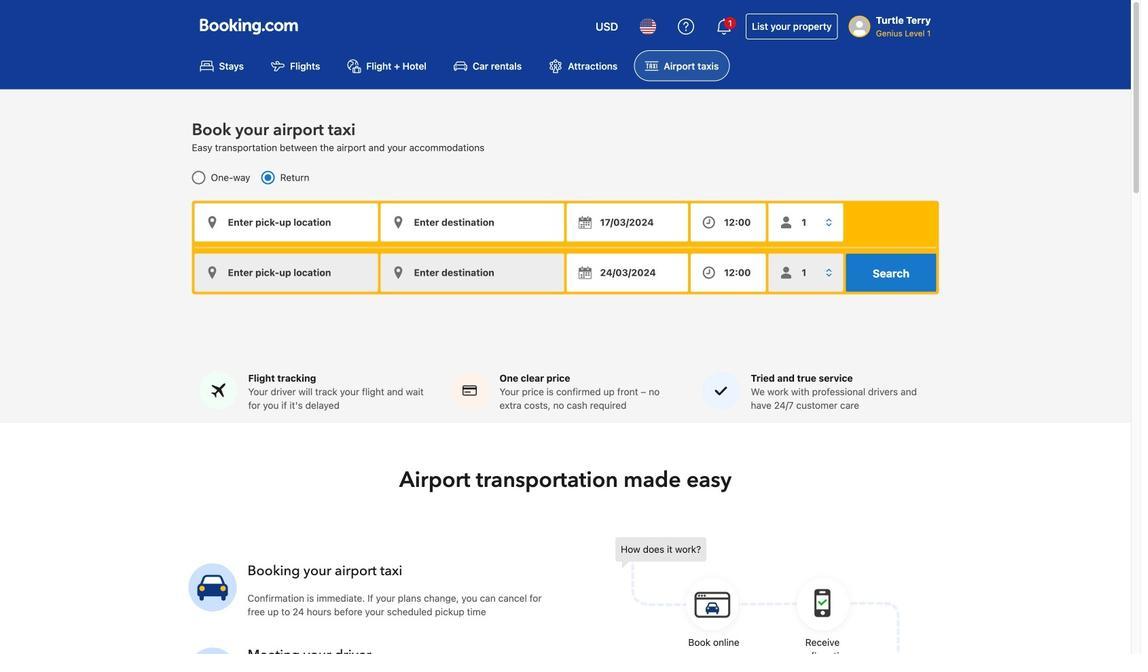 Task type: locate. For each thing, give the bounding box(es) containing it.
booking airport taxi image
[[615, 537, 901, 654], [188, 563, 237, 612], [188, 648, 237, 654]]

Enter pick-up location text field
[[195, 203, 378, 241]]



Task type: describe. For each thing, give the bounding box(es) containing it.
booking.com online hotel reservations image
[[200, 18, 298, 35]]

Enter destination text field
[[381, 203, 564, 241]]



Task type: vqa. For each thing, say whether or not it's contained in the screenshot.
"Booking.com Online Hotel Reservations" image
yes



